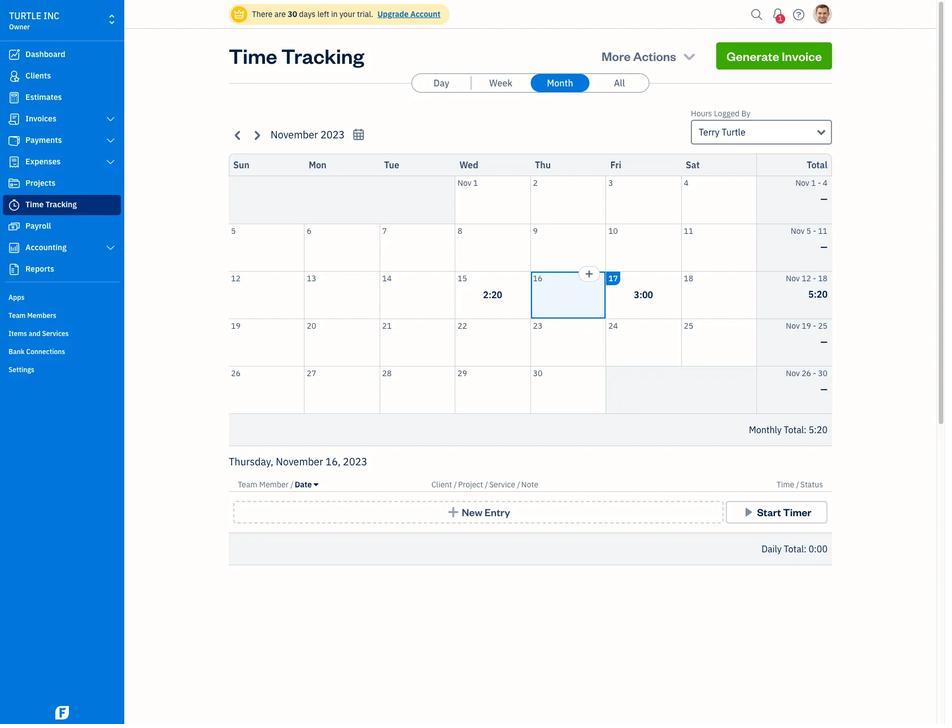 Task type: describe. For each thing, give the bounding box(es) containing it.
next month image
[[250, 129, 263, 141]]

: for monthly total
[[804, 424, 806, 436]]

estimates link
[[3, 88, 121, 108]]

2 / from the left
[[454, 480, 457, 490]]

start timer
[[757, 506, 811, 519]]

service link
[[489, 480, 517, 490]]

nov 1 - 4 —
[[795, 178, 828, 204]]

7 button
[[380, 224, 455, 271]]

expense image
[[7, 156, 21, 168]]

team members
[[8, 311, 56, 320]]

freshbooks image
[[53, 706, 71, 720]]

12 inside nov 12 - 18 5:20
[[802, 273, 811, 283]]

16
[[533, 273, 542, 283]]

29
[[458, 368, 467, 378]]

generate invoice
[[726, 48, 822, 64]]

there
[[252, 9, 272, 19]]

nov 19 - 25 —
[[786, 321, 828, 347]]

terry
[[699, 127, 720, 138]]

1 vertical spatial november
[[276, 455, 323, 468]]

11 button
[[682, 224, 756, 271]]

note link
[[521, 480, 538, 490]]

0:00
[[809, 543, 828, 555]]

nov for nov 12 - 18 5:20
[[786, 273, 800, 283]]

payment image
[[7, 135, 21, 146]]

— for nov 5 - 11 —
[[820, 241, 828, 252]]

14
[[382, 273, 392, 283]]

chevron large down image for invoices
[[105, 115, 116, 124]]

5 inside nov 5 - 11 —
[[806, 226, 811, 236]]

5 / from the left
[[796, 480, 799, 490]]

0 vertical spatial time
[[229, 42, 277, 69]]

19 inside nov 19 - 25 —
[[802, 321, 811, 331]]

28 button
[[380, 366, 455, 413]]

sat
[[686, 159, 700, 171]]

1 / from the left
[[291, 480, 294, 490]]

9
[[533, 226, 538, 236]]

in
[[331, 9, 338, 19]]

15
[[458, 273, 467, 283]]

5 button
[[229, 224, 304, 271]]

november 2023
[[271, 128, 345, 141]]

settings link
[[3, 361, 121, 378]]

accounting link
[[3, 238, 121, 258]]

13 button
[[304, 271, 379, 318]]

4 / from the left
[[517, 480, 520, 490]]

apps link
[[3, 289, 121, 306]]

- for nov 12 - 18 5:20
[[813, 273, 816, 283]]

bank
[[8, 347, 25, 356]]

week
[[489, 77, 512, 89]]

turtle inc owner
[[9, 10, 59, 31]]

thursday,
[[229, 455, 273, 468]]

apps
[[8, 293, 25, 302]]

more actions
[[602, 48, 676, 64]]

- for nov 26 - 30 —
[[813, 368, 816, 378]]

2:20
[[483, 289, 502, 301]]

turtle
[[722, 127, 745, 138]]

team for team member /
[[238, 480, 257, 490]]

items and services link
[[3, 325, 121, 342]]

month
[[547, 77, 573, 89]]

23 button
[[531, 319, 606, 366]]

daily total : 0:00
[[762, 543, 828, 555]]

bank connections
[[8, 347, 65, 356]]

19 button
[[229, 319, 304, 366]]

project image
[[7, 178, 21, 189]]

- for nov 19 - 25 —
[[813, 321, 816, 331]]

choose a date image
[[352, 128, 365, 141]]

days
[[299, 9, 316, 19]]

generate
[[726, 48, 779, 64]]

more actions button
[[591, 42, 707, 69]]

invoice
[[782, 48, 822, 64]]

are
[[274, 9, 286, 19]]

2 5:20 from the top
[[809, 424, 828, 436]]

generate invoice button
[[716, 42, 832, 69]]

reports
[[25, 264, 54, 274]]

expenses
[[25, 156, 61, 167]]

upgrade account link
[[375, 9, 440, 19]]

nov 12 - 18 5:20
[[786, 273, 828, 300]]

turtle
[[9, 10, 41, 21]]

26 inside button
[[231, 368, 241, 378]]

logged
[[714, 108, 740, 119]]

sun
[[233, 159, 249, 171]]

date link
[[295, 480, 318, 490]]

18 inside nov 12 - 18 5:20
[[818, 273, 828, 283]]

— for nov 1 - 4 —
[[820, 193, 828, 204]]

11 inside button
[[684, 226, 693, 236]]

0 vertical spatial tracking
[[281, 42, 364, 69]]

dashboard link
[[3, 45, 121, 65]]

date
[[295, 480, 312, 490]]

actions
[[633, 48, 676, 64]]

mon
[[309, 159, 326, 171]]

owner
[[9, 23, 30, 31]]

bank connections link
[[3, 343, 121, 360]]

21
[[382, 321, 392, 331]]

search image
[[748, 6, 766, 23]]

— for nov 26 - 30 —
[[820, 383, 828, 395]]

: for daily total
[[804, 543, 806, 555]]

3 button
[[606, 176, 681, 223]]

22
[[458, 321, 467, 331]]

0 vertical spatial total
[[807, 159, 828, 171]]

16 button
[[531, 271, 606, 318]]

your
[[339, 9, 355, 19]]

nov for nov 26 - 30 —
[[786, 368, 800, 378]]

team for team members
[[8, 311, 26, 320]]

28
[[382, 368, 392, 378]]

3:00
[[634, 289, 653, 301]]

payments
[[25, 135, 62, 145]]

4 inside button
[[684, 178, 689, 188]]

caretdown image
[[314, 480, 318, 489]]

payroll link
[[3, 216, 121, 237]]

18 button
[[682, 271, 756, 318]]

2 vertical spatial time
[[776, 480, 794, 490]]

play image
[[742, 507, 755, 518]]

accounting
[[25, 242, 67, 252]]

6 button
[[304, 224, 379, 271]]

17
[[608, 273, 618, 283]]

clients link
[[3, 66, 121, 86]]



Task type: locate. For each thing, give the bounding box(es) containing it.
nov down nov 12 - 18 5:20
[[786, 321, 800, 331]]

total for daily total
[[784, 543, 804, 555]]

1 19 from the left
[[231, 321, 241, 331]]

2023
[[320, 128, 345, 141], [343, 455, 367, 468]]

new entry button
[[233, 501, 724, 524]]

nov down "wed"
[[458, 178, 471, 188]]

client / project / service / note
[[431, 480, 538, 490]]

- inside nov 5 - 11 —
[[813, 226, 816, 236]]

12 down nov 5 - 11 —
[[802, 273, 811, 283]]

/ left status link
[[796, 480, 799, 490]]

nov inside nov 12 - 18 5:20
[[786, 273, 800, 283]]

1 vertical spatial 5:20
[[809, 424, 828, 436]]

time tracking inside main element
[[25, 199, 77, 210]]

1
[[778, 14, 782, 23], [473, 178, 478, 188], [811, 178, 816, 188]]

13
[[307, 273, 316, 283]]

/ right client
[[454, 480, 457, 490]]

items and services
[[8, 329, 69, 338]]

chevron large down image for payments
[[105, 136, 116, 145]]

new entry
[[462, 506, 510, 519]]

hours logged by
[[691, 108, 750, 119]]

expenses link
[[3, 152, 121, 172]]

1 horizontal spatial 12
[[802, 273, 811, 283]]

go to help image
[[790, 6, 808, 23]]

: left the '0:00'
[[804, 543, 806, 555]]

0 horizontal spatial 26
[[231, 368, 241, 378]]

25
[[684, 321, 693, 331], [818, 321, 828, 331]]

0 vertical spatial chevron large down image
[[105, 115, 116, 124]]

— up nov 26 - 30 —
[[820, 336, 828, 347]]

9 button
[[531, 224, 606, 271]]

12 button
[[229, 271, 304, 318]]

time tracking down days
[[229, 42, 364, 69]]

chevron large down image
[[105, 115, 116, 124], [105, 136, 116, 145], [105, 158, 116, 167]]

november right next month icon
[[271, 128, 318, 141]]

2 11 from the left
[[818, 226, 828, 236]]

month link
[[531, 74, 589, 92]]

chevron large down image inside invoices link
[[105, 115, 116, 124]]

items
[[8, 329, 27, 338]]

- for nov 5 - 11 —
[[813, 226, 816, 236]]

chevron large down image down payments link on the top left of the page
[[105, 158, 116, 167]]

30 inside nov 26 - 30 —
[[818, 368, 828, 378]]

0 horizontal spatial time tracking
[[25, 199, 77, 210]]

0 horizontal spatial 18
[[684, 273, 693, 283]]

dashboard
[[25, 49, 65, 59]]

service
[[489, 480, 515, 490]]

0 horizontal spatial tracking
[[45, 199, 77, 210]]

0 vertical spatial november
[[271, 128, 318, 141]]

2 — from the top
[[820, 241, 828, 252]]

nov down nov 19 - 25 —
[[786, 368, 800, 378]]

team down apps
[[8, 311, 26, 320]]

30 inside 'button'
[[533, 368, 542, 378]]

2 vertical spatial chevron large down image
[[105, 158, 116, 167]]

1 horizontal spatial 19
[[802, 321, 811, 331]]

money image
[[7, 221, 21, 232]]

all link
[[590, 74, 649, 92]]

1 5 from the left
[[231, 226, 236, 236]]

1 left go to help icon
[[778, 14, 782, 23]]

total
[[807, 159, 828, 171], [784, 424, 804, 436], [784, 543, 804, 555]]

4 button
[[682, 176, 756, 223]]

26 down nov 19 - 25 —
[[802, 368, 811, 378]]

30
[[288, 9, 297, 19], [533, 368, 542, 378], [818, 368, 828, 378]]

1 horizontal spatial 30
[[533, 368, 542, 378]]

- for nov 1 - 4 —
[[818, 178, 821, 188]]

21 button
[[380, 319, 455, 366]]

1 horizontal spatial time
[[229, 42, 277, 69]]

nov up nov 5 - 11 —
[[795, 178, 809, 188]]

23
[[533, 321, 542, 331]]

/ left note
[[517, 480, 520, 490]]

nov down nov 1 - 4 —
[[791, 226, 805, 236]]

1 vertical spatial 2023
[[343, 455, 367, 468]]

1 26 from the left
[[231, 368, 241, 378]]

1 horizontal spatial 11
[[818, 226, 828, 236]]

1 inside button
[[473, 178, 478, 188]]

30 right are at the top
[[288, 9, 297, 19]]

1 vertical spatial tracking
[[45, 199, 77, 210]]

november up date
[[276, 455, 323, 468]]

1 12 from the left
[[231, 273, 241, 283]]

chevron large down image for expenses
[[105, 158, 116, 167]]

time left status link
[[776, 480, 794, 490]]

payments link
[[3, 130, 121, 151]]

note
[[521, 480, 538, 490]]

invoice image
[[7, 114, 21, 125]]

3 — from the top
[[820, 336, 828, 347]]

team inside main element
[[8, 311, 26, 320]]

1 horizontal spatial team
[[238, 480, 257, 490]]

10
[[608, 226, 618, 236]]

report image
[[7, 264, 21, 275]]

— up monthly total : 5:20 in the right bottom of the page
[[820, 383, 828, 395]]

reports link
[[3, 259, 121, 280]]

1 for nov 1
[[473, 178, 478, 188]]

nov down nov 5 - 11 —
[[786, 273, 800, 283]]

start timer button
[[726, 501, 828, 524]]

1 : from the top
[[804, 424, 806, 436]]

time inside main element
[[25, 199, 44, 210]]

2 horizontal spatial 1
[[811, 178, 816, 188]]

0 horizontal spatial time
[[25, 199, 44, 210]]

nov 26 - 30 —
[[786, 368, 828, 395]]

1 vertical spatial chevron large down image
[[105, 136, 116, 145]]

/
[[291, 480, 294, 490], [454, 480, 457, 490], [485, 480, 488, 490], [517, 480, 520, 490], [796, 480, 799, 490]]

25 inside button
[[684, 321, 693, 331]]

27
[[307, 368, 316, 378]]

1 5:20 from the top
[[808, 288, 828, 300]]

trial.
[[357, 9, 373, 19]]

6
[[307, 226, 311, 236]]

november
[[271, 128, 318, 141], [276, 455, 323, 468]]

0 horizontal spatial 19
[[231, 321, 241, 331]]

nov 1
[[458, 178, 478, 188]]

dashboard image
[[7, 49, 21, 60]]

0 horizontal spatial 4
[[684, 178, 689, 188]]

4 — from the top
[[820, 383, 828, 395]]

- inside nov 26 - 30 —
[[813, 368, 816, 378]]

nov inside nov 5 - 11 —
[[791, 226, 805, 236]]

nov inside nov 19 - 25 —
[[786, 321, 800, 331]]

upgrade
[[377, 9, 409, 19]]

team
[[8, 311, 26, 320], [238, 480, 257, 490]]

12 down 5 button
[[231, 273, 241, 283]]

3 / from the left
[[485, 480, 488, 490]]

0 horizontal spatial 1
[[473, 178, 478, 188]]

1 11 from the left
[[684, 226, 693, 236]]

0 vertical spatial 5:20
[[808, 288, 828, 300]]

status
[[800, 480, 823, 490]]

1 vertical spatial :
[[804, 543, 806, 555]]

nov for nov 19 - 25 —
[[786, 321, 800, 331]]

chart image
[[7, 242, 21, 254]]

8 button
[[455, 224, 530, 271]]

nov 5 - 11 —
[[791, 226, 828, 252]]

1 horizontal spatial 25
[[818, 321, 828, 331]]

time tracking link
[[3, 195, 121, 215]]

1 horizontal spatial 5
[[806, 226, 811, 236]]

2 vertical spatial total
[[784, 543, 804, 555]]

25 down 18 button
[[684, 321, 693, 331]]

crown image
[[233, 8, 245, 20]]

: right monthly
[[804, 424, 806, 436]]

30 down nov 19 - 25 —
[[818, 368, 828, 378]]

19 down nov 12 - 18 5:20
[[802, 321, 811, 331]]

0 vertical spatial :
[[804, 424, 806, 436]]

main element
[[0, 0, 153, 724]]

2 26 from the left
[[802, 368, 811, 378]]

0 horizontal spatial 25
[[684, 321, 693, 331]]

30 down 23 button
[[533, 368, 542, 378]]

1 horizontal spatial time tracking
[[229, 42, 364, 69]]

1 vertical spatial team
[[238, 480, 257, 490]]

20 button
[[304, 319, 379, 366]]

tracking down left
[[281, 42, 364, 69]]

1 horizontal spatial tracking
[[281, 42, 364, 69]]

25 inside nov 19 - 25 —
[[818, 321, 828, 331]]

— inside nov 26 - 30 —
[[820, 383, 828, 395]]

22 button
[[455, 319, 530, 366]]

5
[[231, 226, 236, 236], [806, 226, 811, 236]]

2 5 from the left
[[806, 226, 811, 236]]

time / status
[[776, 480, 823, 490]]

- inside nov 19 - 25 —
[[813, 321, 816, 331]]

day
[[434, 77, 449, 89]]

nov for nov 5 - 11 —
[[791, 226, 805, 236]]

0 vertical spatial 2023
[[320, 128, 345, 141]]

1 for nov 1 - 4 —
[[811, 178, 816, 188]]

there are 30 days left in your trial. upgrade account
[[252, 9, 440, 19]]

team member /
[[238, 480, 294, 490]]

0 horizontal spatial 30
[[288, 9, 297, 19]]

clients
[[25, 71, 51, 81]]

add a time entry image
[[585, 267, 594, 280]]

11 down nov 1 - 4 —
[[818, 226, 828, 236]]

1 4 from the left
[[684, 178, 689, 188]]

client image
[[7, 71, 21, 82]]

tracking down projects link
[[45, 199, 77, 210]]

tue
[[384, 159, 399, 171]]

— for nov 19 - 25 —
[[820, 336, 828, 347]]

nov for nov 1
[[458, 178, 471, 188]]

5:20 up nov 19 - 25 —
[[808, 288, 828, 300]]

0 horizontal spatial 12
[[231, 273, 241, 283]]

monthly
[[749, 424, 782, 436]]

1 horizontal spatial 4
[[823, 178, 828, 188]]

12 inside button
[[231, 273, 241, 283]]

timer
[[783, 506, 811, 519]]

10 button
[[606, 224, 681, 271]]

18 down nov 5 - 11 —
[[818, 273, 828, 283]]

18 down "11" button
[[684, 273, 693, 283]]

25 down nov 12 - 18 5:20
[[818, 321, 828, 331]]

nov for nov 1 - 4 —
[[795, 178, 809, 188]]

timer image
[[7, 199, 21, 211]]

member
[[259, 480, 289, 490]]

1 down "wed"
[[473, 178, 478, 188]]

5 inside button
[[231, 226, 236, 236]]

0 vertical spatial time tracking
[[229, 42, 364, 69]]

1 vertical spatial time tracking
[[25, 199, 77, 210]]

— up nov 5 - 11 —
[[820, 193, 828, 204]]

18 inside button
[[684, 273, 693, 283]]

12
[[231, 273, 241, 283], [802, 273, 811, 283]]

— inside nov 1 - 4 —
[[820, 193, 828, 204]]

2023 right 16,
[[343, 455, 367, 468]]

3
[[608, 178, 613, 188]]

previous month image
[[232, 129, 245, 141]]

0 horizontal spatial 5
[[231, 226, 236, 236]]

status link
[[800, 480, 823, 490]]

time right 'timer' icon
[[25, 199, 44, 210]]

19 down 12 button
[[231, 321, 241, 331]]

week link
[[471, 74, 530, 92]]

chevron large down image down invoices link
[[105, 136, 116, 145]]

2 chevron large down image from the top
[[105, 136, 116, 145]]

nov inside nov 26 - 30 —
[[786, 368, 800, 378]]

11 inside nov 5 - 11 —
[[818, 226, 828, 236]]

projects link
[[3, 173, 121, 194]]

— inside nov 19 - 25 —
[[820, 336, 828, 347]]

4 inside nov 1 - 4 —
[[823, 178, 828, 188]]

/ left 'service' on the right bottom
[[485, 480, 488, 490]]

5:20 inside nov 12 - 18 5:20
[[808, 288, 828, 300]]

total right the daily in the right bottom of the page
[[784, 543, 804, 555]]

27 button
[[304, 366, 379, 413]]

/ left date
[[291, 480, 294, 490]]

2 horizontal spatial 30
[[818, 368, 828, 378]]

chevron large down image down estimates link at top
[[105, 115, 116, 124]]

11 down 4 button
[[684, 226, 693, 236]]

1 — from the top
[[820, 193, 828, 204]]

1 up nov 5 - 11 —
[[811, 178, 816, 188]]

more
[[602, 48, 631, 64]]

terry turtle
[[699, 127, 745, 138]]

19 inside 19 'button'
[[231, 321, 241, 331]]

estimate image
[[7, 92, 21, 103]]

26 button
[[229, 366, 304, 413]]

2 19 from the left
[[802, 321, 811, 331]]

:
[[804, 424, 806, 436], [804, 543, 806, 555]]

5:20 down nov 26 - 30 —
[[809, 424, 828, 436]]

time tracking
[[229, 42, 364, 69], [25, 199, 77, 210]]

1 inside dropdown button
[[778, 14, 782, 23]]

3 chevron large down image from the top
[[105, 158, 116, 167]]

—
[[820, 193, 828, 204], [820, 241, 828, 252], [820, 336, 828, 347], [820, 383, 828, 395]]

0 vertical spatial team
[[8, 311, 26, 320]]

- inside nov 1 - 4 —
[[818, 178, 821, 188]]

— up nov 12 - 18 5:20
[[820, 241, 828, 252]]

11
[[684, 226, 693, 236], [818, 226, 828, 236]]

8
[[458, 226, 462, 236]]

0 horizontal spatial team
[[8, 311, 26, 320]]

2 25 from the left
[[818, 321, 828, 331]]

— inside nov 5 - 11 —
[[820, 241, 828, 252]]

time down there
[[229, 42, 277, 69]]

26 inside nov 26 - 30 —
[[802, 368, 811, 378]]

wed
[[460, 159, 478, 171]]

chevron large down image
[[105, 243, 116, 252]]

1 inside nov 1 - 4 —
[[811, 178, 816, 188]]

monthly total : 5:20
[[749, 424, 828, 436]]

2 18 from the left
[[818, 273, 828, 283]]

2 horizontal spatial time
[[776, 480, 794, 490]]

invoices link
[[3, 109, 121, 129]]

1 horizontal spatial 1
[[778, 14, 782, 23]]

0 horizontal spatial 11
[[684, 226, 693, 236]]

plus image
[[447, 507, 460, 518]]

26 down 19 'button'
[[231, 368, 241, 378]]

tracking inside main element
[[45, 199, 77, 210]]

chevrondown image
[[681, 48, 697, 64]]

2 button
[[531, 176, 606, 223]]

projects
[[25, 178, 55, 188]]

2 12 from the left
[[802, 273, 811, 283]]

total right monthly
[[784, 424, 804, 436]]

- inside nov 12 - 18 5:20
[[813, 273, 816, 283]]

1 chevron large down image from the top
[[105, 115, 116, 124]]

time link
[[776, 480, 796, 490]]

1 25 from the left
[[684, 321, 693, 331]]

chevron large down image inside payments link
[[105, 136, 116, 145]]

1 horizontal spatial 26
[[802, 368, 811, 378]]

time tracking down projects link
[[25, 199, 77, 210]]

25 button
[[682, 319, 756, 366]]

2 : from the top
[[804, 543, 806, 555]]

team down thursday,
[[238, 480, 257, 490]]

nov inside nov 1 - 4 —
[[795, 178, 809, 188]]

1 horizontal spatial 18
[[818, 273, 828, 283]]

fri
[[610, 159, 621, 171]]

1 vertical spatial time
[[25, 199, 44, 210]]

2 4 from the left
[[823, 178, 828, 188]]

1 vertical spatial total
[[784, 424, 804, 436]]

total up nov 1 - 4 —
[[807, 159, 828, 171]]

chevron large down image inside 'expenses' link
[[105, 158, 116, 167]]

2023 left choose a date image
[[320, 128, 345, 141]]

1 18 from the left
[[684, 273, 693, 283]]

members
[[27, 311, 56, 320]]

nov inside button
[[458, 178, 471, 188]]

all
[[614, 77, 625, 89]]

total for monthly total
[[784, 424, 804, 436]]

payroll
[[25, 221, 51, 231]]



Task type: vqa. For each thing, say whether or not it's contained in the screenshot.
a to the bottom
no



